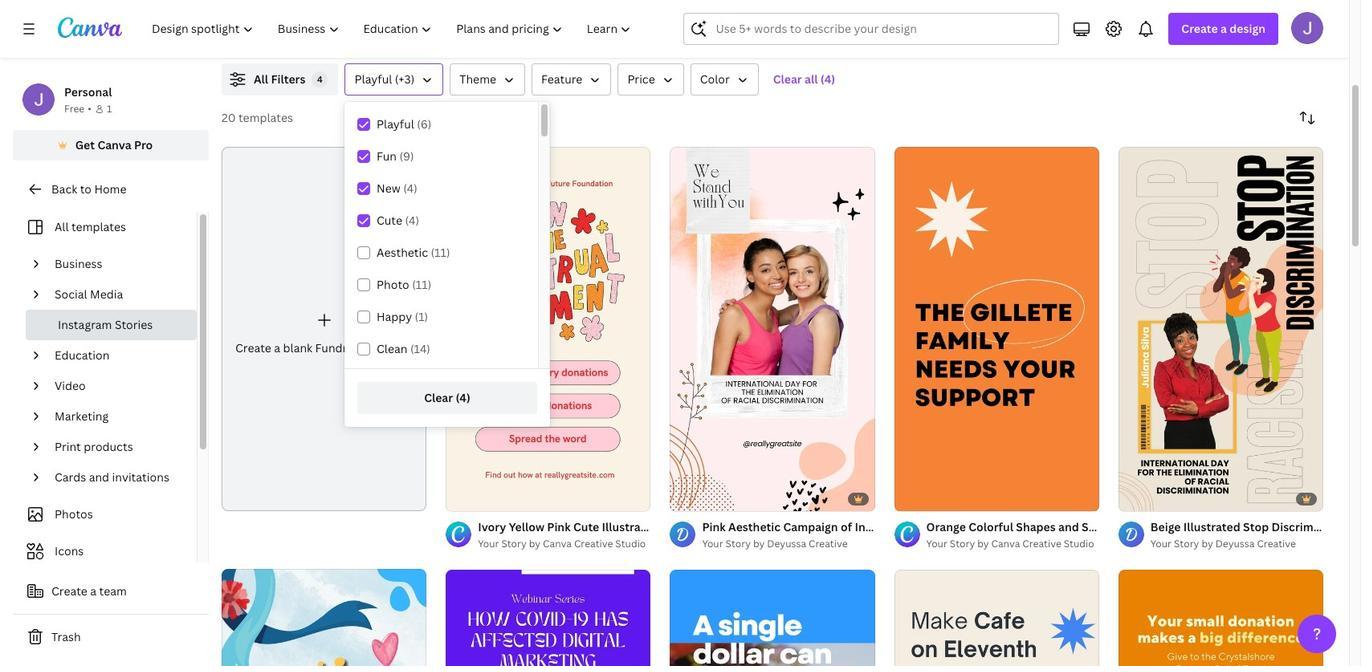 Task type: describe. For each thing, give the bounding box(es) containing it.
clean (14)
[[377, 341, 430, 357]]

new (4)
[[377, 181, 417, 196]]

cute (4)
[[377, 213, 419, 228]]

back
[[51, 182, 77, 197]]

fun
[[377, 149, 397, 164]]

media
[[90, 287, 123, 302]]

create for create a blank fundraising instagram story
[[235, 340, 271, 356]]

get canva pro
[[75, 137, 153, 153]]

design
[[1230, 21, 1266, 36]]

(6)
[[417, 116, 432, 132]]

clear all (4)
[[773, 71, 835, 87]]

creative for purple with white accent simple aesthetic digital marketing webinar promotion instagram story image
[[574, 537, 613, 551]]

clear all (4) button
[[765, 63, 844, 96]]

purple with white accent simple aesthetic digital marketing webinar promotion instagram story image
[[446, 570, 651, 667]]

your story by canva creative studio link for cream and blue colorful shapes and scribbles business and entrepreneurship fundraising instagram story image at the right bottom of page
[[927, 536, 1099, 552]]

fundraising
[[315, 340, 378, 356]]

playful (6)
[[377, 116, 432, 132]]

print products link
[[48, 432, 187, 463]]

fundraising instagram stories templates image
[[981, 0, 1324, 44]]

create a blank fundraising instagram story element
[[222, 147, 467, 511]]

your for "blue colorful shapes and scribbles financial emergencies fundraising instagram story" image
[[702, 537, 723, 551]]

create a team button
[[13, 576, 209, 608]]

social media link
[[48, 280, 187, 310]]

4
[[317, 73, 323, 85]]

(9)
[[400, 149, 414, 164]]

all templates link
[[22, 212, 187, 243]]

to
[[80, 182, 92, 197]]

aesthetic (11)
[[377, 245, 450, 260]]

price
[[628, 71, 655, 87]]

create a team
[[51, 584, 127, 599]]

•
[[88, 102, 91, 116]]

price button
[[618, 63, 684, 96]]

canva for purple with white accent simple aesthetic digital marketing webinar promotion instagram story image
[[543, 537, 572, 551]]

by for purple with white accent simple aesthetic digital marketing webinar promotion instagram story image
[[529, 537, 541, 551]]

create a blank fundraising instagram story link
[[222, 147, 467, 511]]

get canva pro button
[[13, 130, 209, 161]]

cute
[[377, 213, 402, 228]]

photos link
[[22, 500, 187, 530]]

20 templates
[[222, 110, 293, 125]]

(14)
[[410, 341, 430, 357]]

photos
[[55, 507, 93, 522]]

cards and invitations
[[55, 470, 169, 485]]

create a design
[[1182, 21, 1266, 36]]

playful (+3)
[[355, 71, 415, 87]]

creative for "blue colorful shapes and scribbles financial emergencies fundraising instagram story" image
[[809, 537, 848, 551]]

your story by deyussa creative for your story by deyussa creative link corresponding to "blue colorful shapes and scribbles financial emergencies fundraising instagram story" image
[[702, 537, 848, 551]]

beige illustrated stop discrimination campaign instagram story image
[[1119, 147, 1324, 511]]

home
[[94, 182, 127, 197]]

by for orange elegant curved frames and border financial emergencies fundraising instagram story image
[[1202, 537, 1213, 551]]

1 of 3 link
[[894, 147, 1099, 511]]

(4) for cute (4)
[[405, 213, 419, 228]]

create for create a team
[[51, 584, 87, 599]]

color
[[700, 71, 730, 87]]

story for "blue colorful shapes and scribbles financial emergencies fundraising instagram story" image
[[726, 537, 751, 551]]

playful (+3) button
[[345, 63, 444, 96]]

pro
[[134, 137, 153, 153]]

feature
[[541, 71, 583, 87]]

deyussa for orange elegant curved frames and border financial emergencies fundraising instagram story image your story by deyussa creative link
[[1216, 537, 1255, 551]]

trash link
[[13, 622, 209, 654]]

by for "blue colorful shapes and scribbles financial emergencies fundraising instagram story" image
[[753, 537, 765, 551]]

social
[[55, 287, 87, 302]]

creative for orange elegant curved frames and border financial emergencies fundraising instagram story image
[[1257, 537, 1296, 551]]

all for all templates
[[55, 219, 69, 235]]

marketing
[[55, 409, 109, 424]]

top level navigation element
[[141, 13, 645, 45]]

personal
[[64, 84, 112, 100]]

new
[[377, 181, 401, 196]]

instagram stories
[[58, 317, 153, 333]]

your story by canva creative studio for cream and blue colorful shapes and scribbles business and entrepreneurship fundraising instagram story image at the right bottom of page the your story by canva creative studio link
[[927, 537, 1094, 551]]

social media
[[55, 287, 123, 302]]

(4) inside 'button'
[[821, 71, 835, 87]]

your for orange elegant curved frames and border financial emergencies fundraising instagram story image
[[1151, 537, 1172, 551]]

business
[[55, 256, 102, 271]]

templates for 20 templates
[[238, 110, 293, 125]]

feature button
[[532, 63, 612, 96]]

icons
[[55, 544, 84, 559]]

all
[[805, 71, 818, 87]]

trash
[[51, 630, 81, 645]]

business link
[[48, 249, 187, 280]]

3
[[923, 492, 929, 504]]

of
[[912, 492, 921, 504]]

your story by deyussa creative link for "blue colorful shapes and scribbles financial emergencies fundraising instagram story" image
[[702, 536, 875, 552]]

1 for 1 of 3
[[906, 492, 910, 504]]

get
[[75, 137, 95, 153]]

story for orange elegant curved frames and border financial emergencies fundraising instagram story image
[[1174, 537, 1199, 551]]

playful for playful (6)
[[377, 116, 414, 132]]

clear (4) button
[[357, 382, 537, 414]]

icons link
[[22, 537, 187, 567]]

team
[[99, 584, 127, 599]]

creative for cream and blue colorful shapes and scribbles business and entrepreneurship fundraising instagram story image at the right bottom of page
[[1023, 537, 1062, 551]]

invitations
[[112, 470, 169, 485]]

clear for clear all (4)
[[773, 71, 802, 87]]

(1)
[[415, 309, 428, 324]]



Task type: locate. For each thing, give the bounding box(es) containing it.
1 horizontal spatial studio
[[1064, 537, 1094, 551]]

by up purple with white accent simple aesthetic digital marketing webinar promotion instagram story image
[[529, 537, 541, 551]]

your story by canva creative studio up purple with white accent simple aesthetic digital marketing webinar promotion instagram story image
[[478, 537, 646, 551]]

instagram down happy (1) at the top
[[381, 340, 435, 356]]

templates for all templates
[[71, 219, 126, 235]]

color button
[[690, 63, 759, 96]]

0 horizontal spatial your story by canva creative studio
[[478, 537, 646, 551]]

1 by from the left
[[529, 537, 541, 551]]

pink aesthetic campaign of international day for the elimination of racial discrimination instagram story image
[[670, 147, 875, 511]]

studio for cream and blue colorful shapes and scribbles business and entrepreneurship fundraising instagram story image at the right bottom of page
[[1064, 537, 1094, 551]]

1 vertical spatial a
[[274, 340, 280, 356]]

all down back
[[55, 219, 69, 235]]

blue playful autism awareness day instagram story image
[[222, 569, 427, 667]]

your story by deyussa creative link up "blue colorful shapes and scribbles financial emergencies fundraising instagram story" image
[[702, 536, 875, 552]]

your story by canva creative studio link for purple with white accent simple aesthetic digital marketing webinar promotion instagram story image
[[478, 536, 651, 552]]

fun (9)
[[377, 149, 414, 164]]

(11) for photo (11)
[[412, 277, 431, 292]]

your story by canva creative studio
[[478, 537, 646, 551], [927, 537, 1094, 551]]

and
[[89, 470, 109, 485]]

your story by canva creative studio link up purple with white accent simple aesthetic digital marketing webinar promotion instagram story image
[[478, 536, 651, 552]]

orange elegant curved frames and border financial emergencies fundraising instagram story image
[[1119, 570, 1324, 667]]

4 filter options selected element
[[312, 71, 328, 88]]

deyussa for your story by deyussa creative link corresponding to "blue colorful shapes and scribbles financial emergencies fundraising instagram story" image
[[767, 537, 806, 551]]

0 vertical spatial create
[[1182, 21, 1218, 36]]

all for all filters
[[254, 71, 268, 87]]

0 vertical spatial (11)
[[431, 245, 450, 260]]

marketing link
[[48, 402, 187, 432]]

0 horizontal spatial clear
[[424, 390, 453, 406]]

(+3)
[[395, 71, 415, 87]]

Sort by button
[[1292, 102, 1324, 134]]

your for purple with white accent simple aesthetic digital marketing webinar promotion instagram story image
[[478, 537, 499, 551]]

free •
[[64, 102, 91, 116]]

(4) for new (4)
[[403, 181, 417, 196]]

templates down 'back to home'
[[71, 219, 126, 235]]

1 right "•"
[[107, 102, 112, 116]]

2 your story by canva creative studio link from the left
[[927, 536, 1099, 552]]

0 horizontal spatial deyussa
[[767, 537, 806, 551]]

canva up purple with white accent simple aesthetic digital marketing webinar promotion instagram story image
[[543, 537, 572, 551]]

orange colorful shapes and scribbles medical needs fundraising instagram story image
[[894, 147, 1099, 511]]

create left design
[[1182, 21, 1218, 36]]

2 horizontal spatial canva
[[992, 537, 1020, 551]]

2 by from the left
[[753, 537, 765, 551]]

your story by deyussa creative link for orange elegant curved frames and border financial emergencies fundraising instagram story image
[[1151, 536, 1324, 552]]

blue colorful shapes and scribbles financial emergencies fundraising instagram story image
[[670, 570, 875, 667]]

video
[[55, 378, 86, 394]]

theme
[[460, 71, 496, 87]]

your story by deyussa creative for orange elegant curved frames and border financial emergencies fundraising instagram story image your story by deyussa creative link
[[1151, 537, 1296, 551]]

a for blank
[[274, 340, 280, 356]]

video link
[[48, 371, 187, 402]]

1 vertical spatial 1
[[906, 492, 910, 504]]

2 your story by canva creative studio from the left
[[927, 537, 1094, 551]]

instagram
[[58, 317, 112, 333], [381, 340, 435, 356]]

your story by deyussa creative link up orange elegant curved frames and border financial emergencies fundraising instagram story image
[[1151, 536, 1324, 552]]

2 your from the left
[[702, 537, 723, 551]]

3 creative from the left
[[1023, 537, 1062, 551]]

creative
[[574, 537, 613, 551], [809, 537, 848, 551], [1023, 537, 1062, 551], [1257, 537, 1296, 551]]

4 your from the left
[[1151, 537, 1172, 551]]

products
[[84, 439, 133, 455]]

canva for cream and blue colorful shapes and scribbles business and entrepreneurship fundraising instagram story image at the right bottom of page
[[992, 537, 1020, 551]]

all left filters
[[254, 71, 268, 87]]

2 creative from the left
[[809, 537, 848, 551]]

1 vertical spatial templates
[[71, 219, 126, 235]]

your story by deyussa creative link
[[702, 536, 875, 552], [1151, 536, 1324, 552]]

jacob simon image
[[1292, 12, 1324, 44]]

create a design button
[[1169, 13, 1279, 45]]

your story by canva creative studio for the your story by canva creative studio link related to purple with white accent simple aesthetic digital marketing webinar promotion instagram story image
[[478, 537, 646, 551]]

canva left the pro
[[97, 137, 131, 153]]

4 by from the left
[[1202, 537, 1213, 551]]

0 vertical spatial 1
[[107, 102, 112, 116]]

cards
[[55, 470, 86, 485]]

0 horizontal spatial 1
[[107, 102, 112, 116]]

0 horizontal spatial create
[[51, 584, 87, 599]]

a inside create a blank fundraising instagram story element
[[274, 340, 280, 356]]

create a blank fundraising instagram story
[[235, 340, 467, 356]]

1 vertical spatial clear
[[424, 390, 453, 406]]

1 your story by canva creative studio from the left
[[478, 537, 646, 551]]

ivory yellow pink cute illustrative fundraising / donation opportunities instagram story image
[[446, 147, 651, 511]]

0 vertical spatial all
[[254, 71, 268, 87]]

a inside create a team button
[[90, 584, 96, 599]]

1 horizontal spatial 1
[[906, 492, 910, 504]]

3 your from the left
[[927, 537, 948, 551]]

all
[[254, 71, 268, 87], [55, 219, 69, 235]]

(11) right the aesthetic
[[431, 245, 450, 260]]

0 vertical spatial instagram
[[58, 317, 112, 333]]

by
[[529, 537, 541, 551], [753, 537, 765, 551], [978, 537, 989, 551], [1202, 537, 1213, 551]]

playful for playful (+3)
[[355, 71, 392, 87]]

blank
[[283, 340, 313, 356]]

studio
[[615, 537, 646, 551], [1064, 537, 1094, 551]]

0 horizontal spatial canva
[[97, 137, 131, 153]]

create down icons
[[51, 584, 87, 599]]

print products
[[55, 439, 133, 455]]

by up "blue colorful shapes and scribbles financial emergencies fundraising instagram story" image
[[753, 537, 765, 551]]

education link
[[48, 341, 187, 371]]

studio for purple with white accent simple aesthetic digital marketing webinar promotion instagram story image
[[615, 537, 646, 551]]

1 vertical spatial instagram
[[381, 340, 435, 356]]

2 studio from the left
[[1064, 537, 1094, 551]]

(11) right photo
[[412, 277, 431, 292]]

1 horizontal spatial deyussa
[[1216, 537, 1255, 551]]

your story by deyussa creative up "blue colorful shapes and scribbles financial emergencies fundraising instagram story" image
[[702, 537, 848, 551]]

0 vertical spatial playful
[[355, 71, 392, 87]]

templates right 20
[[238, 110, 293, 125]]

1 creative from the left
[[574, 537, 613, 551]]

clear inside button
[[424, 390, 453, 406]]

(11)
[[431, 245, 450, 260], [412, 277, 431, 292]]

deyussa up orange elegant curved frames and border financial emergencies fundraising instagram story image
[[1216, 537, 1255, 551]]

(4) for clear (4)
[[456, 390, 471, 406]]

1 horizontal spatial clear
[[773, 71, 802, 87]]

1 horizontal spatial your story by deyussa creative
[[1151, 537, 1296, 551]]

clear down the (14)
[[424, 390, 453, 406]]

1 your story by deyussa creative link from the left
[[702, 536, 875, 552]]

a left team
[[90, 584, 96, 599]]

4 creative from the left
[[1257, 537, 1296, 551]]

2 horizontal spatial a
[[1221, 21, 1227, 36]]

create inside "dropdown button"
[[1182, 21, 1218, 36]]

create
[[1182, 21, 1218, 36], [235, 340, 271, 356], [51, 584, 87, 599]]

your story by deyussa creative
[[702, 537, 848, 551], [1151, 537, 1296, 551]]

your story by canva creative studio up cream and blue colorful shapes and scribbles business and entrepreneurship fundraising instagram story image at the right bottom of page
[[927, 537, 1094, 551]]

1 vertical spatial playful
[[377, 116, 414, 132]]

0 horizontal spatial your story by deyussa creative
[[702, 537, 848, 551]]

0 vertical spatial a
[[1221, 21, 1227, 36]]

all filters
[[254, 71, 306, 87]]

0 horizontal spatial instagram
[[58, 317, 112, 333]]

story for purple with white accent simple aesthetic digital marketing webinar promotion instagram story image
[[502, 537, 527, 551]]

canva
[[97, 137, 131, 153], [543, 537, 572, 551], [992, 537, 1020, 551]]

your for cream and blue colorful shapes and scribbles business and entrepreneurship fundraising instagram story image at the right bottom of page
[[927, 537, 948, 551]]

0 horizontal spatial a
[[90, 584, 96, 599]]

filters
[[271, 71, 306, 87]]

1 horizontal spatial your story by canva creative studio link
[[927, 536, 1099, 552]]

clear (4)
[[424, 390, 471, 406]]

clear for clear (4)
[[424, 390, 453, 406]]

happy
[[377, 309, 412, 324]]

a left blank
[[274, 340, 280, 356]]

1 vertical spatial (11)
[[412, 277, 431, 292]]

20
[[222, 110, 236, 125]]

all templates
[[55, 219, 126, 235]]

templates
[[238, 110, 293, 125], [71, 219, 126, 235]]

create left blank
[[235, 340, 271, 356]]

theme button
[[450, 63, 525, 96]]

1 horizontal spatial canva
[[543, 537, 572, 551]]

0 horizontal spatial studio
[[615, 537, 646, 551]]

by up cream and blue colorful shapes and scribbles business and entrepreneurship fundraising instagram story image at the right bottom of page
[[978, 537, 989, 551]]

1 your story by deyussa creative from the left
[[702, 537, 848, 551]]

1 horizontal spatial a
[[274, 340, 280, 356]]

back to home link
[[13, 173, 209, 206]]

instagram up education
[[58, 317, 112, 333]]

free
[[64, 102, 85, 116]]

create for create a design
[[1182, 21, 1218, 36]]

aesthetic
[[377, 245, 428, 260]]

clean
[[377, 341, 408, 357]]

clear left all
[[773, 71, 802, 87]]

0 vertical spatial clear
[[773, 71, 802, 87]]

cream and blue colorful shapes and scribbles business and entrepreneurship fundraising instagram story image
[[894, 570, 1099, 667]]

playful inside button
[[355, 71, 392, 87]]

print
[[55, 439, 81, 455]]

playful left (+3)
[[355, 71, 392, 87]]

back to home
[[51, 182, 127, 197]]

None search field
[[684, 13, 1060, 45]]

0 horizontal spatial your story by canva creative studio link
[[478, 536, 651, 552]]

2 horizontal spatial create
[[1182, 21, 1218, 36]]

(11) for aesthetic (11)
[[431, 245, 450, 260]]

canva up cream and blue colorful shapes and scribbles business and entrepreneurship fundraising instagram story image at the right bottom of page
[[992, 537, 1020, 551]]

1 deyussa from the left
[[767, 537, 806, 551]]

create inside button
[[51, 584, 87, 599]]

a for design
[[1221, 21, 1227, 36]]

1 horizontal spatial templates
[[238, 110, 293, 125]]

1 horizontal spatial create
[[235, 340, 271, 356]]

photo
[[377, 277, 409, 292]]

1 horizontal spatial instagram
[[381, 340, 435, 356]]

(4)
[[821, 71, 835, 87], [403, 181, 417, 196], [405, 213, 419, 228], [456, 390, 471, 406]]

3 by from the left
[[978, 537, 989, 551]]

canva inside button
[[97, 137, 131, 153]]

cards and invitations link
[[48, 463, 187, 493]]

clear inside 'button'
[[773, 71, 802, 87]]

1 horizontal spatial all
[[254, 71, 268, 87]]

0 horizontal spatial templates
[[71, 219, 126, 235]]

1 for 1
[[107, 102, 112, 116]]

0 horizontal spatial your story by deyussa creative link
[[702, 536, 875, 552]]

a
[[1221, 21, 1227, 36], [274, 340, 280, 356], [90, 584, 96, 599]]

(4) inside button
[[456, 390, 471, 406]]

by up orange elegant curved frames and border financial emergencies fundraising instagram story image
[[1202, 537, 1213, 551]]

a inside create a design "dropdown button"
[[1221, 21, 1227, 36]]

0 vertical spatial templates
[[238, 110, 293, 125]]

1 vertical spatial all
[[55, 219, 69, 235]]

1 horizontal spatial your story by canva creative studio
[[927, 537, 1094, 551]]

2 vertical spatial create
[[51, 584, 87, 599]]

deyussa up "blue colorful shapes and scribbles financial emergencies fundraising instagram story" image
[[767, 537, 806, 551]]

your story by canva creative studio link
[[478, 536, 651, 552], [927, 536, 1099, 552]]

1 of 3
[[906, 492, 929, 504]]

1 your from the left
[[478, 537, 499, 551]]

a for team
[[90, 584, 96, 599]]

happy (1)
[[377, 309, 428, 324]]

a left design
[[1221, 21, 1227, 36]]

Search search field
[[716, 14, 1049, 44]]

1 studio from the left
[[615, 537, 646, 551]]

1 vertical spatial create
[[235, 340, 271, 356]]

instagram inside create a blank fundraising instagram story element
[[381, 340, 435, 356]]

your story by deyussa creative up orange elegant curved frames and border financial emergencies fundraising instagram story image
[[1151, 537, 1296, 551]]

playful
[[355, 71, 392, 87], [377, 116, 414, 132]]

2 your story by deyussa creative link from the left
[[1151, 536, 1324, 552]]

by for cream and blue colorful shapes and scribbles business and entrepreneurship fundraising instagram story image at the right bottom of page
[[978, 537, 989, 551]]

your
[[478, 537, 499, 551], [702, 537, 723, 551], [927, 537, 948, 551], [1151, 537, 1172, 551]]

your story by canva creative studio link up cream and blue colorful shapes and scribbles business and entrepreneurship fundraising instagram story image at the right bottom of page
[[927, 536, 1099, 552]]

story
[[438, 340, 467, 356], [502, 537, 527, 551], [726, 537, 751, 551], [950, 537, 975, 551], [1174, 537, 1199, 551]]

1 your story by canva creative studio link from the left
[[478, 536, 651, 552]]

photo (11)
[[377, 277, 431, 292]]

stories
[[115, 317, 153, 333]]

story for cream and blue colorful shapes and scribbles business and entrepreneurship fundraising instagram story image at the right bottom of page
[[950, 537, 975, 551]]

2 deyussa from the left
[[1216, 537, 1255, 551]]

1 left of
[[906, 492, 910, 504]]

0 horizontal spatial all
[[55, 219, 69, 235]]

2 vertical spatial a
[[90, 584, 96, 599]]

education
[[55, 348, 109, 363]]

playful left (6)
[[377, 116, 414, 132]]

2 your story by deyussa creative from the left
[[1151, 537, 1296, 551]]

1 horizontal spatial your story by deyussa creative link
[[1151, 536, 1324, 552]]



Task type: vqa. For each thing, say whether or not it's contained in the screenshot.


